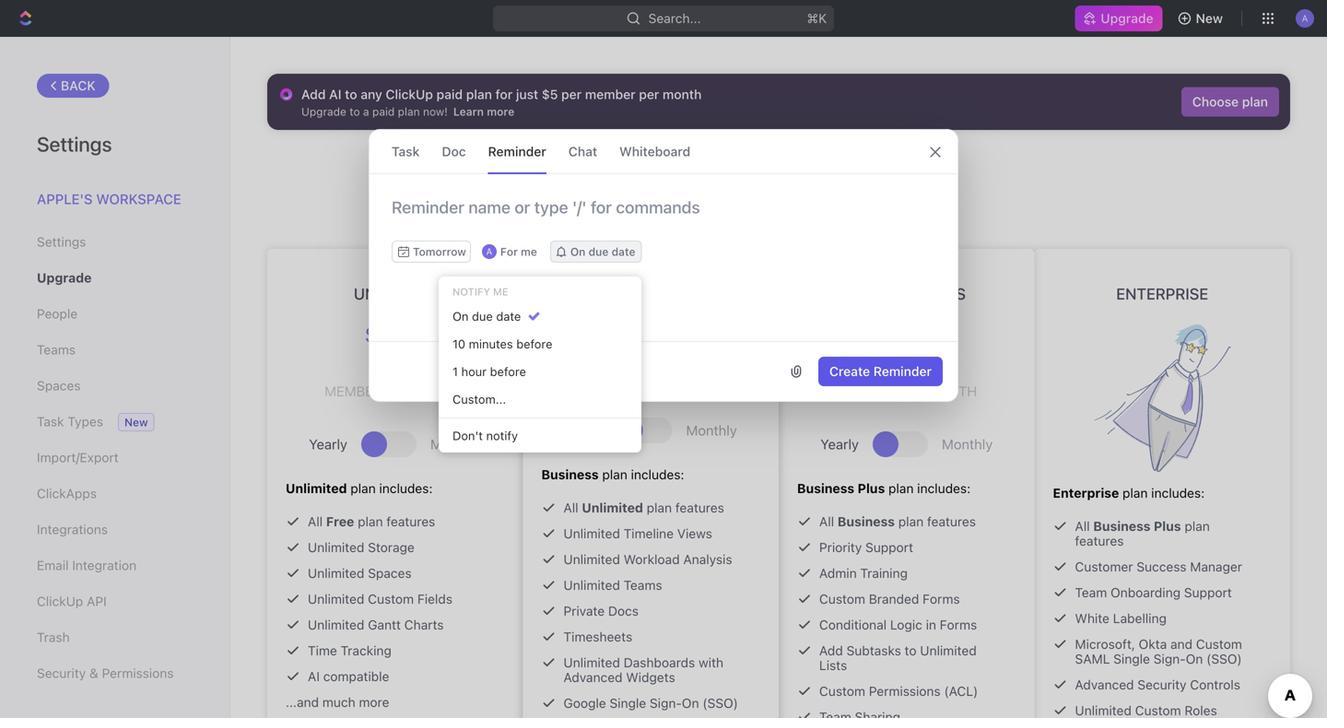 Task type: vqa. For each thing, say whether or not it's contained in the screenshot.
Generic Name's Workspace, , Element
no



Task type: describe. For each thing, give the bounding box(es) containing it.
gantt
[[368, 617, 401, 633]]

unlimited plan includes:
[[286, 481, 433, 496]]

custom inside microsoft, okta and custom saml single sign-on (sso)
[[1197, 637, 1243, 652]]

create reminder button
[[819, 357, 943, 386]]

features for 7
[[387, 514, 436, 529]]

on due date button
[[550, 241, 642, 263]]

for
[[496, 87, 513, 102]]

0 vertical spatial upgrade link
[[1076, 6, 1163, 31]]

member inside $ 19 member per month
[[837, 383, 894, 399]]

1
[[453, 365, 458, 379]]

security inside "settings" element
[[37, 666, 86, 681]]

email
[[37, 558, 69, 573]]

private docs
[[564, 604, 639, 619]]

per inside $ 7 member per month
[[386, 383, 411, 399]]

new inside "settings" element
[[124, 416, 148, 429]]

business plus plan includes:
[[798, 481, 971, 496]]

all business plan features
[[820, 514, 976, 529]]

plus for business plus
[[927, 284, 966, 303]]

microsoft,
[[1076, 637, 1136, 652]]

single inside microsoft, okta and custom saml single sign-on (sso)
[[1114, 651, 1151, 667]]

import/export
[[37, 450, 119, 465]]

paid
[[437, 87, 463, 102]]

enterprise for enterprise plan includes:
[[1054, 485, 1120, 501]]

subtasks
[[847, 643, 902, 658]]

0 vertical spatial forms
[[923, 592, 961, 607]]

0 horizontal spatial upgrade link
[[37, 262, 193, 294]]

1 horizontal spatial security
[[1138, 677, 1187, 693]]

free
[[326, 514, 354, 529]]

custom permissions (acl)
[[820, 684, 979, 699]]

add ai to any clickup paid plan for just $5 per member per month learn more
[[302, 87, 702, 118]]

in
[[926, 617, 937, 633]]

people
[[37, 306, 78, 321]]

back link
[[37, 74, 109, 98]]

7
[[380, 314, 411, 388]]

&
[[89, 666, 98, 681]]

google
[[564, 696, 606, 711]]

docs
[[609, 604, 639, 619]]

all for 12
[[564, 500, 579, 515]]

1 vertical spatial date
[[496, 309, 521, 323]]

on down with
[[682, 696, 699, 711]]

0 vertical spatial upgrade
[[1101, 11, 1154, 26]]

business for business plus
[[848, 284, 923, 303]]

includes: for business plan includes:
[[631, 467, 685, 482]]

on inside microsoft, okta and custom saml single sign-on (sso)
[[1186, 651, 1204, 667]]

admin training
[[820, 566, 908, 581]]

before for 10 minutes before
[[517, 337, 553, 351]]

hour
[[462, 365, 487, 379]]

0 horizontal spatial support
[[866, 540, 914, 555]]

minutes
[[469, 337, 513, 351]]

choose
[[1193, 94, 1239, 109]]

okta
[[1139, 637, 1168, 652]]

1 vertical spatial on due date
[[453, 309, 521, 323]]

notify me
[[453, 286, 509, 298]]

business for business
[[614, 271, 689, 289]]

team
[[1076, 585, 1108, 600]]

workspace inside upgrade to unleash everything your workspace is currently on the
[[658, 185, 720, 199]]

clickapps link
[[37, 478, 193, 509]]

team onboarding support
[[1076, 585, 1233, 600]]

add subtasks to unlimited lists
[[820, 643, 977, 673]]

1 settings from the top
[[37, 132, 112, 156]]

email integration
[[37, 558, 137, 573]]

unlimited custom fields
[[308, 592, 453, 607]]

reminder button
[[488, 130, 547, 173]]

new button
[[1171, 4, 1235, 33]]

fields
[[418, 592, 453, 607]]

everything
[[820, 156, 912, 179]]

any
[[361, 87, 382, 102]]

to for add subtasks to unlimited lists
[[905, 643, 917, 658]]

advanced security controls
[[1076, 677, 1241, 693]]

1 horizontal spatial teams
[[624, 578, 663, 593]]

0 vertical spatial reminder
[[488, 144, 547, 159]]

chat button
[[569, 130, 598, 173]]

choose plan link
[[1182, 87, 1280, 117]]

on due date inside dropdown button
[[571, 245, 636, 258]]

trash link
[[37, 622, 193, 653]]

choose plan
[[1193, 94, 1269, 109]]

security & permissions link
[[37, 658, 193, 689]]

1 horizontal spatial spaces
[[368, 566, 412, 581]]

2 settings from the top
[[37, 234, 86, 249]]

unlimited for unlimited workload analysis
[[564, 552, 620, 567]]

unlimited workload analysis
[[564, 552, 733, 567]]

currently
[[736, 185, 786, 199]]

teams link
[[37, 334, 193, 366]]

custom up gantt
[[368, 592, 414, 607]]

10
[[453, 337, 466, 351]]

settings element
[[0, 37, 231, 718]]

sign- inside microsoft, okta and custom saml single sign-on (sso)
[[1154, 651, 1186, 667]]

permissions inside "settings" element
[[102, 666, 174, 681]]

chat
[[569, 144, 598, 159]]

microsoft, okta and custom saml single sign-on (sso)
[[1076, 637, 1243, 667]]

enterprise image
[[1095, 325, 1231, 472]]

doc button
[[442, 130, 466, 173]]

features for 19
[[928, 514, 976, 529]]

tracking
[[341, 643, 392, 658]]

add for add subtasks to unlimited lists
[[820, 643, 844, 658]]

includes: for enterprise plan includes:
[[1152, 485, 1205, 501]]

business plan includes:
[[542, 467, 685, 482]]

19
[[877, 314, 937, 388]]

date inside dropdown button
[[612, 245, 636, 258]]

manager
[[1191, 559, 1243, 574]]

dashboards
[[624, 655, 696, 670]]

all unlimited plan features
[[564, 500, 725, 515]]

private
[[564, 604, 605, 619]]

new inside "button"
[[1197, 11, 1224, 26]]

plan inside all business plus plan features
[[1185, 519, 1211, 534]]

custom down lists
[[820, 684, 866, 699]]

integration
[[72, 558, 137, 573]]

saml
[[1076, 651, 1111, 667]]

white labelling
[[1076, 611, 1167, 626]]

unlimited for unlimited custom fields
[[308, 592, 365, 607]]

timesheets
[[564, 629, 633, 645]]

plan up unlimited storage
[[358, 514, 383, 529]]

conditional logic in forms
[[820, 617, 978, 633]]

plan up 'all free plan features'
[[351, 481, 376, 496]]

trash
[[37, 630, 70, 645]]

time tracking
[[308, 643, 392, 658]]

member inside add ai to any clickup paid plan for just $5 per member per month learn more
[[585, 87, 636, 102]]

unlimited for unlimited storage
[[308, 540, 365, 555]]

security & permissions
[[37, 666, 174, 681]]

task for task types
[[37, 414, 64, 429]]

logic
[[891, 617, 923, 633]]

clickapps
[[37, 486, 97, 501]]

1 vertical spatial ai
[[308, 669, 320, 684]]

search...
[[649, 11, 701, 26]]

due inside dropdown button
[[589, 245, 609, 258]]

member inside $ 7 member per month
[[325, 383, 382, 399]]

plus inside all business plus plan features
[[1154, 519, 1182, 534]]

all for 7
[[308, 514, 323, 529]]

don't
[[453, 429, 483, 443]]

doc
[[442, 144, 466, 159]]

12
[[623, 301, 680, 374]]

on down the notify
[[453, 309, 469, 323]]

integrations link
[[37, 514, 193, 545]]

unlimited spaces
[[308, 566, 412, 581]]

$5
[[542, 87, 558, 102]]



Task type: locate. For each thing, give the bounding box(es) containing it.
1 horizontal spatial plus
[[927, 284, 966, 303]]

upgrade left new "button"
[[1101, 11, 1154, 26]]

1 vertical spatial upgrade
[[646, 156, 722, 179]]

all up priority
[[820, 514, 835, 529]]

features for 12
[[676, 500, 725, 515]]

0 horizontal spatial plus
[[858, 481, 886, 496]]

advanced up google
[[564, 670, 623, 685]]

1 vertical spatial upgrade link
[[37, 262, 193, 294]]

ai down time at the left bottom
[[308, 669, 320, 684]]

1 horizontal spatial sign-
[[1154, 651, 1186, 667]]

0 horizontal spatial permissions
[[102, 666, 174, 681]]

date down me
[[496, 309, 521, 323]]

1 horizontal spatial workspace
[[658, 185, 720, 199]]

customer
[[1076, 559, 1134, 574]]

upgrade to unleash everything your workspace is currently on the
[[630, 156, 912, 199]]

before right minutes
[[517, 337, 553, 351]]

enterprise for enterprise
[[1117, 284, 1209, 303]]

unlimited for unlimited
[[354, 284, 437, 303]]

$ for 7
[[365, 322, 375, 348]]

to inside add subtasks to unlimited lists
[[905, 643, 917, 658]]

spaces inside "settings" element
[[37, 378, 81, 393]]

unlimited for unlimited dashboards with advanced widgets
[[564, 655, 620, 670]]

sign- down widgets
[[650, 696, 682, 711]]

teams down the people
[[37, 342, 76, 357]]

due down notify me
[[472, 309, 493, 323]]

1 horizontal spatial clickup
[[386, 87, 433, 102]]

plan inside add ai to any clickup paid plan for just $5 per member per month learn more
[[466, 87, 492, 102]]

before for 1 hour before
[[490, 365, 526, 379]]

1 vertical spatial teams
[[624, 578, 663, 593]]

all inside all business plus plan features
[[1076, 519, 1090, 534]]

lists
[[820, 658, 848, 673]]

1 horizontal spatial upgrade link
[[1076, 6, 1163, 31]]

charts
[[405, 617, 444, 633]]

upgrade up your
[[646, 156, 722, 179]]

unlimited for unlimited timeline views
[[564, 526, 620, 541]]

task inside "settings" element
[[37, 414, 64, 429]]

business up 12
[[614, 271, 689, 289]]

dialog
[[369, 129, 959, 402]]

storage
[[368, 540, 415, 555]]

plan up timeline
[[647, 500, 672, 515]]

$ inside $ 19 member per month
[[865, 322, 875, 348]]

2 horizontal spatial plus
[[1154, 519, 1182, 534]]

0 horizontal spatial add
[[302, 87, 326, 102]]

1 horizontal spatial more
[[487, 105, 515, 118]]

features up views
[[676, 500, 725, 515]]

task types
[[37, 414, 103, 429]]

1 vertical spatial settings
[[37, 234, 86, 249]]

1 horizontal spatial to
[[726, 156, 744, 179]]

ai compatible
[[308, 669, 390, 684]]

add for add ai to any clickup paid plan for just $5 per member per month learn more
[[302, 87, 326, 102]]

date down the reminder na﻿me or type '/' for commands text field
[[612, 245, 636, 258]]

success
[[1137, 559, 1187, 574]]

0 vertical spatial on due date
[[571, 245, 636, 258]]

clickup right any
[[386, 87, 433, 102]]

unlimited for unlimited spaces
[[308, 566, 365, 581]]

0 vertical spatial plus
[[927, 284, 966, 303]]

upgrade up the people
[[37, 270, 92, 285]]

1 vertical spatial enterprise
[[1054, 485, 1120, 501]]

forms right the 'in'
[[940, 617, 978, 633]]

new up import/export link
[[124, 416, 148, 429]]

custom
[[368, 592, 414, 607], [820, 592, 866, 607], [1197, 637, 1243, 652], [820, 684, 866, 699]]

$ left 7
[[365, 322, 375, 348]]

support up training
[[866, 540, 914, 555]]

0 horizontal spatial (sso)
[[703, 696, 739, 711]]

plus up 19 at the right of the page
[[927, 284, 966, 303]]

business inside all business plus plan features
[[1094, 519, 1151, 534]]

labelling
[[1114, 611, 1167, 626]]

unlimited inside unlimited dashboards with advanced widgets
[[564, 655, 620, 670]]

$ up create reminder
[[865, 322, 875, 348]]

more down for
[[487, 105, 515, 118]]

analysis
[[684, 552, 733, 567]]

forms up the 'in'
[[923, 592, 961, 607]]

plus
[[927, 284, 966, 303], [858, 481, 886, 496], [1154, 519, 1182, 534]]

1 hour before
[[453, 365, 526, 379]]

1 vertical spatial to
[[726, 156, 744, 179]]

...and
[[286, 695, 319, 710]]

unlimited gantt charts
[[308, 617, 444, 633]]

add inside add subtasks to unlimited lists
[[820, 643, 844, 658]]

all business plus plan features
[[1076, 519, 1211, 549]]

10 minutes before
[[453, 337, 553, 351]]

your
[[630, 185, 655, 199]]

1 vertical spatial spaces
[[368, 566, 412, 581]]

per inside $ 19 member per month
[[898, 383, 923, 399]]

before down 10 minutes before in the top of the page
[[490, 365, 526, 379]]

yearly
[[309, 436, 348, 452], [821, 436, 859, 452]]

workspace up settings link
[[96, 191, 181, 207]]

plan right "choose"
[[1243, 94, 1269, 109]]

create
[[830, 364, 871, 379]]

advanced inside unlimited dashboards with advanced widgets
[[564, 670, 623, 685]]

unlimited storage
[[308, 540, 415, 555]]

security down microsoft, okta and custom saml single sign-on (sso)
[[1138, 677, 1187, 693]]

(sso) down with
[[703, 696, 739, 711]]

0 horizontal spatial upgrade
[[37, 270, 92, 285]]

2 vertical spatial to
[[905, 643, 917, 658]]

spaces down storage on the bottom
[[368, 566, 412, 581]]

1 vertical spatial (sso)
[[703, 696, 739, 711]]

includes: up all business plus plan features
[[1152, 485, 1205, 501]]

includes: for unlimited plan includes:
[[379, 481, 433, 496]]

1 vertical spatial plus
[[858, 481, 886, 496]]

plan up all unlimited plan features
[[603, 467, 628, 482]]

1 horizontal spatial ai
[[329, 87, 342, 102]]

plan down business plus plan includes:
[[899, 514, 924, 529]]

0 horizontal spatial clickup
[[37, 594, 83, 609]]

reminder inside create reminder button
[[874, 364, 932, 379]]

0 vertical spatial task
[[392, 144, 420, 159]]

$ for 19
[[865, 322, 875, 348]]

...and much more
[[286, 695, 390, 710]]

upgrade link
[[1076, 6, 1163, 31], [37, 262, 193, 294]]

plus for business plus plan includes:
[[858, 481, 886, 496]]

custom branded forms
[[820, 592, 961, 607]]

custom down admin
[[820, 592, 866, 607]]

1 vertical spatial more
[[359, 695, 390, 710]]

1 vertical spatial due
[[472, 309, 493, 323]]

business for business plus plan includes:
[[798, 481, 855, 496]]

0 vertical spatial clickup
[[386, 87, 433, 102]]

to for add ai to any clickup paid plan for just $5 per member per month learn more
[[345, 87, 357, 102]]

2 horizontal spatial upgrade
[[1101, 11, 1154, 26]]

0 horizontal spatial sign-
[[650, 696, 682, 711]]

month inside $ 19 member per month
[[927, 383, 978, 399]]

on due date down the reminder na﻿me or type '/' for commands text field
[[571, 245, 636, 258]]

spaces up task types
[[37, 378, 81, 393]]

1 vertical spatial sign-
[[650, 696, 682, 711]]

import/export link
[[37, 442, 193, 474]]

all left the free
[[308, 514, 323, 529]]

clickup inside "settings" element
[[37, 594, 83, 609]]

features up customer at the right of page
[[1076, 533, 1125, 549]]

1 horizontal spatial advanced
[[1076, 677, 1135, 693]]

before
[[517, 337, 553, 351], [490, 365, 526, 379]]

0 vertical spatial before
[[517, 337, 553, 351]]

upgrade link left new "button"
[[1076, 6, 1163, 31]]

features inside all business plus plan features
[[1076, 533, 1125, 549]]

business up all unlimited plan features
[[542, 467, 599, 482]]

0 vertical spatial to
[[345, 87, 357, 102]]

unleash
[[748, 156, 816, 179]]

1 horizontal spatial $
[[865, 322, 875, 348]]

month inside add ai to any clickup paid plan for just $5 per member per month learn more
[[663, 87, 702, 102]]

single down widgets
[[610, 696, 647, 711]]

back
[[61, 78, 96, 93]]

0 vertical spatial due
[[589, 245, 609, 258]]

0 horizontal spatial yearly
[[309, 436, 348, 452]]

whiteboard button
[[620, 130, 691, 173]]

create reminder
[[830, 364, 932, 379]]

1 horizontal spatial upgrade
[[646, 156, 722, 179]]

all for 19
[[820, 514, 835, 529]]

security left the &
[[37, 666, 86, 681]]

0 vertical spatial teams
[[37, 342, 76, 357]]

0 horizontal spatial single
[[610, 696, 647, 711]]

to left any
[[345, 87, 357, 102]]

on
[[571, 245, 586, 258], [453, 309, 469, 323], [1186, 651, 1204, 667], [682, 696, 699, 711]]

much
[[323, 695, 356, 710]]

0 vertical spatial permissions
[[102, 666, 174, 681]]

timeline
[[624, 526, 674, 541]]

0 vertical spatial more
[[487, 105, 515, 118]]

0 horizontal spatial more
[[359, 695, 390, 710]]

reminder right create
[[874, 364, 932, 379]]

0 horizontal spatial ai
[[308, 669, 320, 684]]

on down the reminder na﻿me or type '/' for commands text field
[[571, 245, 586, 258]]

more down compatible in the left bottom of the page
[[359, 695, 390, 710]]

workspace left is
[[658, 185, 720, 199]]

0 vertical spatial add
[[302, 87, 326, 102]]

yearly up business plus plan includes:
[[821, 436, 859, 452]]

business plus
[[848, 284, 966, 303]]

on inside on due date dropdown button
[[571, 245, 586, 258]]

1 horizontal spatial yearly
[[821, 436, 859, 452]]

0 vertical spatial date
[[612, 245, 636, 258]]

1 horizontal spatial add
[[820, 643, 844, 658]]

Reminder na﻿me or type '/' for commands text field
[[370, 196, 958, 241]]

plan
[[466, 87, 492, 102], [1243, 94, 1269, 109], [603, 467, 628, 482], [351, 481, 376, 496], [889, 481, 914, 496], [1123, 485, 1148, 501], [647, 500, 672, 515], [358, 514, 383, 529], [899, 514, 924, 529], [1185, 519, 1211, 534]]

upgrade link down settings link
[[37, 262, 193, 294]]

1 horizontal spatial on due date
[[571, 245, 636, 258]]

admin
[[820, 566, 857, 581]]

1 $ from the left
[[365, 322, 375, 348]]

1 horizontal spatial task
[[392, 144, 420, 159]]

business down enterprise plan includes:
[[1094, 519, 1151, 534]]

0 horizontal spatial spaces
[[37, 378, 81, 393]]

add down conditional
[[820, 643, 844, 658]]

controls
[[1191, 677, 1241, 693]]

views
[[678, 526, 713, 541]]

1 vertical spatial single
[[610, 696, 647, 711]]

ai inside add ai to any clickup paid plan for just $5 per member per month learn more
[[329, 87, 342, 102]]

task left doc
[[392, 144, 420, 159]]

business up priority
[[798, 481, 855, 496]]

includes: up all business plan features
[[918, 481, 971, 496]]

1 vertical spatial support
[[1185, 585, 1233, 600]]

ai left any
[[329, 87, 342, 102]]

integrations
[[37, 522, 108, 537]]

workload
[[624, 552, 680, 567]]

includes: up 'all free plan features'
[[379, 481, 433, 496]]

support
[[866, 540, 914, 555], [1185, 585, 1233, 600]]

on up 'controls'
[[1186, 651, 1204, 667]]

to down logic
[[905, 643, 917, 658]]

task for task
[[392, 144, 420, 159]]

to inside add ai to any clickup paid plan for just $5 per member per month learn more
[[345, 87, 357, 102]]

0 horizontal spatial security
[[37, 666, 86, 681]]

clickup api link
[[37, 586, 193, 617]]

yearly for 19
[[821, 436, 859, 452]]

1 vertical spatial task
[[37, 414, 64, 429]]

clickup inside add ai to any clickup paid plan for just $5 per member per month learn more
[[386, 87, 433, 102]]

all up customer at the right of page
[[1076, 519, 1090, 534]]

advanced down "saml"
[[1076, 677, 1135, 693]]

teams inside "settings" element
[[37, 342, 76, 357]]

2 yearly from the left
[[821, 436, 859, 452]]

month inside $ 7 member per month
[[415, 383, 466, 399]]

single up advanced security controls
[[1114, 651, 1151, 667]]

add left any
[[302, 87, 326, 102]]

0 horizontal spatial new
[[124, 416, 148, 429]]

with
[[699, 655, 724, 670]]

1 horizontal spatial support
[[1185, 585, 1233, 600]]

0 vertical spatial new
[[1197, 11, 1224, 26]]

custom right and
[[1197, 637, 1243, 652]]

permissions down add subtasks to unlimited lists
[[869, 684, 941, 699]]

1 yearly from the left
[[309, 436, 348, 452]]

all down business plan includes:
[[564, 500, 579, 515]]

1 horizontal spatial date
[[612, 245, 636, 258]]

types
[[68, 414, 103, 429]]

priority support
[[820, 540, 914, 555]]

unlimited inside add subtasks to unlimited lists
[[921, 643, 977, 658]]

$ 7 member per month
[[325, 314, 466, 399]]

to up is
[[726, 156, 744, 179]]

apple's workspace
[[37, 191, 181, 207]]

1 vertical spatial before
[[490, 365, 526, 379]]

the
[[806, 185, 824, 199]]

0 vertical spatial single
[[1114, 651, 1151, 667]]

settings link
[[37, 226, 193, 258]]

0 vertical spatial support
[[866, 540, 914, 555]]

dialog containing task
[[369, 129, 959, 402]]

2 $ from the left
[[865, 322, 875, 348]]

0 horizontal spatial due
[[472, 309, 493, 323]]

permissions down the trash link
[[102, 666, 174, 681]]

due down the reminder na﻿me or type '/' for commands text field
[[589, 245, 609, 258]]

1 horizontal spatial new
[[1197, 11, 1224, 26]]

workspace inside "settings" element
[[96, 191, 181, 207]]

new up "choose"
[[1197, 11, 1224, 26]]

to inside upgrade to unleash everything your workspace is currently on the
[[726, 156, 744, 179]]

task left types
[[37, 414, 64, 429]]

whiteboard
[[620, 144, 691, 159]]

plan up "manager" in the bottom right of the page
[[1185, 519, 1211, 534]]

1 horizontal spatial single
[[1114, 651, 1151, 667]]

0 vertical spatial (sso)
[[1207, 651, 1243, 667]]

security
[[37, 666, 86, 681], [1138, 677, 1187, 693]]

plus up all business plan features
[[858, 481, 886, 496]]

add inside add ai to any clickup paid plan for just $5 per member per month learn more
[[302, 87, 326, 102]]

0 horizontal spatial reminder
[[488, 144, 547, 159]]

onboarding
[[1111, 585, 1181, 600]]

1 vertical spatial permissions
[[869, 684, 941, 699]]

unlimited for unlimited teams
[[564, 578, 620, 593]]

0 horizontal spatial to
[[345, 87, 357, 102]]

teams down unlimited workload analysis
[[624, 578, 663, 593]]

2 vertical spatial upgrade
[[37, 270, 92, 285]]

settings up "apple's"
[[37, 132, 112, 156]]

plan up learn
[[466, 87, 492, 102]]

features down business plus plan includes:
[[928, 514, 976, 529]]

workspace
[[658, 185, 720, 199], [96, 191, 181, 207]]

yearly for 7
[[309, 436, 348, 452]]

business for business plan includes:
[[542, 467, 599, 482]]

unlimited for unlimited plan includes:
[[286, 481, 347, 496]]

email integration link
[[37, 550, 193, 581]]

learn
[[454, 105, 484, 118]]

yearly up unlimited plan includes:
[[309, 436, 348, 452]]

1 vertical spatial forms
[[940, 617, 978, 633]]

unlimited for unlimited gantt charts
[[308, 617, 365, 633]]

white
[[1076, 611, 1110, 626]]

to
[[345, 87, 357, 102], [726, 156, 744, 179], [905, 643, 917, 658]]

0 vertical spatial spaces
[[37, 378, 81, 393]]

settings down "apple's"
[[37, 234, 86, 249]]

sign- up advanced security controls
[[1154, 651, 1186, 667]]

features up storage on the bottom
[[387, 514, 436, 529]]

1 vertical spatial new
[[124, 416, 148, 429]]

$ 19 member per month
[[837, 314, 978, 399]]

1 vertical spatial reminder
[[874, 364, 932, 379]]

1 vertical spatial clickup
[[37, 594, 83, 609]]

0 horizontal spatial task
[[37, 414, 64, 429]]

clickup api
[[37, 594, 107, 609]]

0 vertical spatial settings
[[37, 132, 112, 156]]

business
[[614, 271, 689, 289], [848, 284, 923, 303], [542, 467, 599, 482], [798, 481, 855, 496], [838, 514, 895, 529], [1094, 519, 1151, 534]]

includes: up all unlimited plan features
[[631, 467, 685, 482]]

1 vertical spatial add
[[820, 643, 844, 658]]

settings
[[37, 132, 112, 156], [37, 234, 86, 249]]

reminder down add ai to any clickup paid plan for just $5 per member per month learn more
[[488, 144, 547, 159]]

plan up all business plus plan features
[[1123, 485, 1148, 501]]

me
[[493, 286, 509, 298]]

0 vertical spatial enterprise
[[1117, 284, 1209, 303]]

business up 19 at the right of the page
[[848, 284, 923, 303]]

clickup up trash
[[37, 594, 83, 609]]

0 horizontal spatial advanced
[[564, 670, 623, 685]]

0 horizontal spatial workspace
[[96, 191, 181, 207]]

unlimited
[[354, 284, 437, 303], [286, 481, 347, 496], [582, 500, 644, 515], [564, 526, 620, 541], [308, 540, 365, 555], [564, 552, 620, 567], [308, 566, 365, 581], [564, 578, 620, 593], [308, 592, 365, 607], [308, 617, 365, 633], [921, 643, 977, 658], [564, 655, 620, 670]]

upgrade inside "settings" element
[[37, 270, 92, 285]]

unlimited timeline views
[[564, 526, 713, 541]]

1 horizontal spatial due
[[589, 245, 609, 258]]

more inside add ai to any clickup paid plan for just $5 per member per month learn more
[[487, 105, 515, 118]]

$ inside $ 7 member per month
[[365, 322, 375, 348]]

unlimited teams
[[564, 578, 663, 593]]

business up the priority support
[[838, 514, 895, 529]]

plus up success
[[1154, 519, 1182, 534]]

2 vertical spatial plus
[[1154, 519, 1182, 534]]

and
[[1171, 637, 1193, 652]]

1 horizontal spatial permissions
[[869, 684, 941, 699]]

support down "manager" in the bottom right of the page
[[1185, 585, 1233, 600]]

on due date down notify me
[[453, 309, 521, 323]]

(sso) inside microsoft, okta and custom saml single sign-on (sso)
[[1207, 651, 1243, 667]]

1 horizontal spatial (sso)
[[1207, 651, 1243, 667]]

(sso) up 'controls'
[[1207, 651, 1243, 667]]

clickup
[[386, 87, 433, 102], [37, 594, 83, 609]]

0 horizontal spatial teams
[[37, 342, 76, 357]]

upgrade inside upgrade to unleash everything your workspace is currently on the
[[646, 156, 722, 179]]

new
[[1197, 11, 1224, 26], [124, 416, 148, 429]]

2 horizontal spatial to
[[905, 643, 917, 658]]

plan up all business plan features
[[889, 481, 914, 496]]



